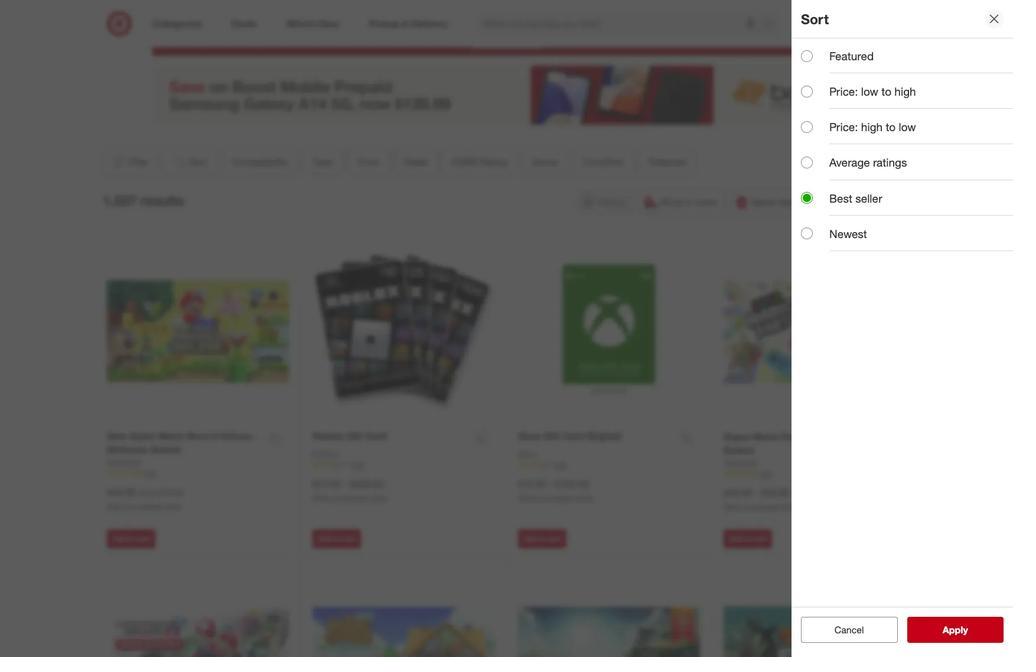 Task type: vqa. For each thing, say whether or not it's contained in the screenshot.
right "
no



Task type: describe. For each thing, give the bounding box(es) containing it.
nintendo inside the super mario party - nintendo switch
[[816, 431, 857, 443]]

549
[[144, 469, 156, 478]]

to for xbox gift card (digital)
[[539, 534, 546, 543]]

$59.99 for -
[[762, 487, 790, 499]]

nintendo link for new super mario bros u deluxe - nintendo switch
[[107, 457, 141, 469]]

deals button
[[394, 149, 438, 175]]

esrb rating button
[[443, 149, 517, 175]]

add for super mario party - nintendo switch
[[730, 534, 743, 543]]

add to cart button for super mario party - nintendo switch
[[724, 530, 773, 549]]

average
[[830, 156, 871, 169]]

day
[[779, 196, 795, 208]]

price: for price: high to low
[[830, 120, 859, 134]]

digital
[[399, 4, 436, 21]]

1387
[[349, 461, 365, 470]]

- inside the super mario party - nintendo switch
[[809, 431, 813, 443]]

roblox gift card image
[[313, 241, 495, 423]]

shop in store
[[661, 196, 718, 208]]

switch inside the super mario party - nintendo switch
[[724, 444, 755, 456]]

(digital)
[[587, 430, 622, 442]]

apply
[[943, 624, 969, 636]]

super mario party - nintendo switch
[[724, 431, 857, 456]]

roblox gift card link
[[313, 430, 387, 443]]

add for new super mario bros u deluxe - nintendo switch
[[112, 534, 126, 543]]

through
[[512, 4, 560, 21]]

cart for super mario party - nintendo switch
[[754, 534, 768, 543]]

549 link
[[107, 469, 289, 479]]

- for super mario party - nintendo switch
[[755, 487, 759, 499]]

sort inside button
[[189, 156, 207, 168]]

u
[[211, 430, 218, 442]]

cancel button
[[802, 617, 898, 643]]

add for xbox gift card (digital)
[[524, 534, 537, 543]]

best
[[830, 191, 853, 205]]

new super mario bros u deluxe - nintendo switch
[[107, 430, 258, 456]]

$200.00
[[350, 478, 384, 490]]

purchased for super
[[745, 503, 778, 512]]

type button
[[303, 149, 343, 175]]

condition button
[[573, 149, 634, 175]]

best seller
[[830, 191, 883, 205]]

results
[[140, 192, 184, 209]]

msrp
[[138, 488, 157, 498]]

1,557 results
[[103, 192, 184, 209]]

rating
[[480, 156, 507, 168]]

1,557
[[103, 192, 137, 209]]

featured button
[[639, 149, 696, 175]]

advertisement region
[[152, 65, 862, 125]]

304 link
[[724, 469, 907, 480]]

when for new super mario bros u deluxe - nintendo switch
[[107, 502, 125, 511]]

super inside the super mario party - nintendo switch
[[724, 431, 751, 443]]

xbox link
[[519, 449, 537, 460]]

search button
[[759, 11, 788, 39]]

when for xbox gift card (digital)
[[519, 494, 537, 503]]

learn more
[[472, 33, 542, 50]]

1387 link
[[313, 460, 495, 471]]

roblox link
[[313, 449, 339, 460]]

new
[[107, 430, 127, 442]]

online for xbox
[[575, 494, 594, 503]]

learn
[[472, 33, 507, 50]]

esrb rating
[[453, 156, 507, 168]]

apply button
[[908, 617, 1005, 643]]

add to cart for new super mario bros u deluxe - nintendo switch
[[112, 534, 150, 543]]

delivery
[[798, 196, 832, 208]]

- for roblox gift card
[[344, 478, 347, 490]]

xbox gift card (digital)
[[519, 430, 622, 442]]

ratings
[[874, 156, 908, 169]]

on
[[380, 4, 395, 21]]

average ratings
[[830, 156, 908, 169]]

on digital downloads through target.com.
[[380, 4, 634, 21]]

in
[[686, 196, 694, 208]]

store
[[696, 196, 718, 208]]

xbox for xbox
[[519, 449, 537, 459]]

- for xbox gift card (digital)
[[549, 478, 553, 490]]

target.com.
[[564, 4, 634, 21]]

filter button
[[103, 149, 158, 175]]

genre
[[532, 156, 558, 168]]

party
[[782, 431, 807, 443]]

pickup
[[598, 196, 627, 208]]

compatibility
[[232, 156, 288, 168]]

filter
[[128, 156, 149, 168]]

$10.00 - $200.00 when purchased online
[[313, 478, 388, 503]]

$15.00 - $100.00 when purchased online
[[519, 478, 594, 503]]

526
[[555, 461, 567, 470]]

switch inside new super mario bros u deluxe - nintendo switch
[[151, 444, 181, 456]]

sort button
[[162, 149, 217, 175]]

when for roblox gift card
[[313, 494, 331, 503]]

roblox for roblox gift card
[[313, 430, 344, 442]]

new super mario bros u deluxe - nintendo switch link
[[107, 430, 261, 457]]

$100.00
[[556, 478, 589, 490]]

same day delivery button
[[730, 189, 840, 215]]

$15.00
[[519, 478, 547, 490]]

shipping
[[866, 196, 904, 208]]

purchased for new
[[127, 502, 161, 511]]

genre button
[[522, 149, 568, 175]]

deals
[[404, 156, 428, 168]]



Task type: locate. For each thing, give the bounding box(es) containing it.
add to cart button for new super mario bros u deluxe - nintendo switch
[[107, 530, 156, 549]]

add to cart button down $49.99 - $59.99 when purchased online
[[724, 530, 773, 549]]

pickup button
[[576, 189, 635, 215]]

to down $15.00 - $100.00 when purchased online at the right of the page
[[539, 534, 546, 543]]

cart for roblox gift card
[[342, 534, 356, 543]]

nintendo inside new super mario bros u deluxe - nintendo switch
[[107, 444, 148, 456]]

same day delivery
[[752, 196, 832, 208]]

1 vertical spatial roblox
[[313, 449, 339, 459]]

mario left the party
[[754, 431, 780, 443]]

- inside $15.00 - $100.00 when purchased online
[[549, 478, 553, 490]]

online inside $15.00 - $100.00 when purchased online
[[575, 494, 594, 503]]

0 vertical spatial high
[[895, 85, 917, 98]]

low up price: high to low
[[862, 85, 879, 98]]

1 horizontal spatial featured
[[830, 49, 875, 63]]

add down $15.00 - $100.00 when purchased online at the right of the page
[[524, 534, 537, 543]]

4 cart from the left
[[754, 534, 768, 543]]

roblox up $10.00
[[313, 449, 339, 459]]

super mario party - nintendo switch image
[[724, 241, 907, 424], [724, 241, 907, 424]]

1 horizontal spatial nintendo link
[[724, 457, 758, 469]]

0 vertical spatial xbox
[[519, 430, 541, 442]]

1 horizontal spatial mario
[[754, 431, 780, 443]]

downloads
[[440, 4, 508, 21]]

add down $10.00 - $200.00 when purchased online
[[318, 534, 332, 543]]

add to cart button
[[107, 530, 156, 549], [313, 530, 361, 549], [519, 530, 567, 549], [724, 530, 773, 549]]

1 roblox from the top
[[313, 430, 344, 442]]

condition
[[583, 156, 624, 168]]

purchased for xbox
[[539, 494, 573, 503]]

add to cart down $10.00 - $200.00 when purchased online
[[318, 534, 356, 543]]

purchased down msrp
[[127, 502, 161, 511]]

0 vertical spatial price:
[[830, 85, 859, 98]]

sort
[[802, 10, 830, 27], [189, 156, 207, 168]]

purchased inside $49.99 - $59.99 when purchased online
[[745, 503, 778, 512]]

1 horizontal spatial gift
[[544, 430, 560, 442]]

2 price: from the top
[[830, 120, 859, 134]]

$49.99 inside $49.99 msrp $59.99 when purchased online
[[107, 486, 135, 498]]

when inside $49.99 - $59.99 when purchased online
[[724, 503, 743, 512]]

online for super
[[780, 503, 799, 512]]

when
[[313, 494, 331, 503], [519, 494, 537, 503], [107, 502, 125, 511], [724, 503, 743, 512]]

0 horizontal spatial switch
[[151, 444, 181, 456]]

featured inside sort dialog
[[830, 49, 875, 63]]

0 vertical spatial sort
[[802, 10, 830, 27]]

to for new super mario bros u deluxe - nintendo switch
[[128, 534, 135, 543]]

0 horizontal spatial $59.99
[[159, 488, 184, 498]]

gift for roblox
[[347, 430, 363, 442]]

$49.99 msrp $59.99 when purchased online
[[107, 486, 184, 511]]

- inside $49.99 - $59.99 when purchased online
[[755, 487, 759, 499]]

price button
[[348, 149, 389, 175]]

1 card from the left
[[366, 430, 387, 442]]

nintendo link up $49.99 - $59.99 when purchased online
[[724, 457, 758, 469]]

online down $200.00
[[369, 494, 388, 503]]

add to cart down $49.99 - $59.99 when purchased online
[[730, 534, 768, 543]]

online down 304 link
[[780, 503, 799, 512]]

- inside new super mario bros u deluxe - nintendo switch
[[254, 430, 258, 442]]

526 link
[[519, 460, 701, 471]]

featured inside "featured" button
[[649, 156, 686, 168]]

sort dialog
[[792, 0, 1014, 657]]

price
[[358, 156, 379, 168]]

4 add to cart from the left
[[730, 534, 768, 543]]

None radio
[[802, 121, 814, 133], [802, 228, 814, 240], [802, 121, 814, 133], [802, 228, 814, 240]]

to for super mario party - nintendo switch
[[745, 534, 752, 543]]

high right 'sponsored'
[[862, 120, 883, 134]]

1 horizontal spatial sort
[[802, 10, 830, 27]]

new super mario bros u deluxe - nintendo switch image
[[107, 241, 289, 423], [107, 241, 289, 423]]

online inside $10.00 - $200.00 when purchased online
[[369, 494, 388, 503]]

super right the 'new'
[[130, 430, 156, 442]]

add to cart button down $49.99 msrp $59.99 when purchased online on the bottom of the page
[[107, 530, 156, 549]]

0 horizontal spatial high
[[862, 120, 883, 134]]

3 add from the left
[[524, 534, 537, 543]]

1 vertical spatial sort
[[189, 156, 207, 168]]

1 vertical spatial featured
[[649, 156, 686, 168]]

online down 549 link
[[163, 502, 182, 511]]

cart down $10.00 - $200.00 when purchased online
[[342, 534, 356, 543]]

purchased down $200.00
[[333, 494, 367, 503]]

online for new
[[163, 502, 182, 511]]

online down $100.00
[[575, 494, 594, 503]]

0 vertical spatial roblox
[[313, 430, 344, 442]]

add to cart for super mario party - nintendo switch
[[730, 534, 768, 543]]

purchased inside $49.99 msrp $59.99 when purchased online
[[127, 502, 161, 511]]

cancel
[[835, 624, 865, 636]]

2 add from the left
[[318, 534, 332, 543]]

add to cart button down $10.00 - $200.00 when purchased online
[[313, 530, 361, 549]]

card up 1387 link
[[366, 430, 387, 442]]

bros
[[188, 430, 209, 442]]

2 xbox from the top
[[519, 449, 537, 459]]

high up price: high to low
[[895, 85, 917, 98]]

2 card from the left
[[563, 430, 585, 442]]

1 vertical spatial xbox
[[519, 449, 537, 459]]

0 horizontal spatial gift
[[347, 430, 363, 442]]

$59.99 down 304
[[762, 487, 790, 499]]

to down $49.99 msrp $59.99 when purchased online on the bottom of the page
[[128, 534, 135, 543]]

newest
[[830, 227, 868, 240]]

- inside $10.00 - $200.00 when purchased online
[[344, 478, 347, 490]]

1 vertical spatial high
[[862, 120, 883, 134]]

cart down $49.99 msrp $59.99 when purchased online on the bottom of the page
[[137, 534, 150, 543]]

super mario party - nintendo switch link
[[724, 430, 879, 457]]

add to cart for roblox gift card
[[318, 534, 356, 543]]

0 horizontal spatial featured
[[649, 156, 686, 168]]

featured up price: low to high
[[830, 49, 875, 63]]

super inside new super mario bros u deluxe - nintendo switch
[[130, 430, 156, 442]]

same
[[752, 196, 776, 208]]

super
[[130, 430, 156, 442], [724, 431, 751, 443]]

online
[[369, 494, 388, 503], [575, 494, 594, 503], [163, 502, 182, 511], [780, 503, 799, 512]]

the legend of zelda: tears of the kingdom - nintendo switch image
[[519, 568, 701, 657], [519, 568, 701, 657]]

1 add from the left
[[112, 534, 126, 543]]

roblox
[[313, 430, 344, 442], [313, 449, 339, 459]]

mario inside new super mario bros u deluxe - nintendo switch
[[159, 430, 185, 442]]

roblox gift card
[[313, 430, 387, 442]]

0 horizontal spatial card
[[366, 430, 387, 442]]

price: for price: low to high
[[830, 85, 859, 98]]

to for roblox gift card
[[334, 534, 340, 543]]

2 add to cart button from the left
[[313, 530, 361, 549]]

1 xbox from the top
[[519, 430, 541, 442]]

0 vertical spatial featured
[[830, 49, 875, 63]]

gift
[[347, 430, 363, 442], [544, 430, 560, 442]]

roblox for roblox
[[313, 449, 339, 459]]

mario inside the super mario party - nintendo switch
[[754, 431, 780, 443]]

card left (digital)
[[563, 430, 585, 442]]

0 horizontal spatial super
[[130, 430, 156, 442]]

add to cart down $15.00 - $100.00 when purchased online at the right of the page
[[524, 534, 562, 543]]

1 price: from the top
[[830, 85, 859, 98]]

cart for new super mario bros u deluxe - nintendo switch
[[137, 534, 150, 543]]

add for roblox gift card
[[318, 534, 332, 543]]

gift up 1387
[[347, 430, 363, 442]]

None radio
[[802, 50, 814, 62], [802, 86, 814, 97], [802, 157, 814, 168], [802, 192, 814, 204], [802, 50, 814, 62], [802, 86, 814, 97], [802, 157, 814, 168], [802, 192, 814, 204]]

cart down $49.99 - $59.99 when purchased online
[[754, 534, 768, 543]]

cart down $15.00 - $100.00 when purchased online at the right of the page
[[548, 534, 562, 543]]

add to cart down $49.99 msrp $59.99 when purchased online on the bottom of the page
[[112, 534, 150, 543]]

3 add to cart from the left
[[524, 534, 562, 543]]

$59.99 inside $49.99 - $59.99 when purchased online
[[762, 487, 790, 499]]

online inside $49.99 msrp $59.99 when purchased online
[[163, 502, 182, 511]]

card for xbox
[[563, 430, 585, 442]]

xbox gift card (digital) link
[[519, 430, 622, 443]]

xbox up $15.00
[[519, 449, 537, 459]]

online inside $49.99 - $59.99 when purchased online
[[780, 503, 799, 512]]

1 vertical spatial low
[[900, 120, 917, 134]]

0 horizontal spatial $49.99
[[107, 486, 135, 498]]

to down $10.00 - $200.00 when purchased online
[[334, 534, 340, 543]]

low
[[862, 85, 879, 98], [900, 120, 917, 134]]

1 horizontal spatial high
[[895, 85, 917, 98]]

add down $49.99 - $59.99 when purchased online
[[730, 534, 743, 543]]

nintendo link for super mario party - nintendo switch
[[724, 457, 758, 469]]

purchased down $100.00
[[539, 494, 573, 503]]

to
[[882, 85, 892, 98], [887, 120, 896, 134], [128, 534, 135, 543], [334, 534, 340, 543], [539, 534, 546, 543], [745, 534, 752, 543]]

$49.99 inside $49.99 - $59.99 when purchased online
[[724, 487, 753, 499]]

$59.99 inside $49.99 msrp $59.99 when purchased online
[[159, 488, 184, 498]]

when inside $10.00 - $200.00 when purchased online
[[313, 494, 331, 503]]

xbox for xbox gift card (digital)
[[519, 430, 541, 442]]

nintendo link
[[107, 457, 141, 469], [724, 457, 758, 469]]

0 horizontal spatial sort
[[189, 156, 207, 168]]

pokemon scarlet/violet expansion pass: the hidden treasure of area zero - nintendo switch (digital) image
[[724, 568, 907, 657], [724, 568, 907, 657]]

super left the party
[[724, 431, 751, 443]]

cart for xbox gift card (digital)
[[548, 534, 562, 543]]

1 horizontal spatial low
[[900, 120, 917, 134]]

1 horizontal spatial super
[[724, 431, 751, 443]]

purchased down 304
[[745, 503, 778, 512]]

sort inside dialog
[[802, 10, 830, 27]]

1 horizontal spatial $59.99
[[762, 487, 790, 499]]

card for roblox
[[366, 430, 387, 442]]

shop in store button
[[639, 189, 725, 215]]

low up ratings
[[900, 120, 917, 134]]

when inside $49.99 msrp $59.99 when purchased online
[[107, 502, 125, 511]]

online for roblox
[[369, 494, 388, 503]]

type
[[313, 156, 333, 168]]

1 gift from the left
[[347, 430, 363, 442]]

2 gift from the left
[[544, 430, 560, 442]]

to up ratings
[[887, 120, 896, 134]]

when inside $15.00 - $100.00 when purchased online
[[519, 494, 537, 503]]

$10.00
[[313, 478, 341, 490]]

0 horizontal spatial nintendo link
[[107, 457, 141, 469]]

1 horizontal spatial switch
[[724, 444, 755, 456]]

price: up average
[[830, 120, 859, 134]]

gift up 526
[[544, 430, 560, 442]]

3 cart from the left
[[548, 534, 562, 543]]

3 add to cart button from the left
[[519, 530, 567, 549]]

$59.99 for msrp
[[159, 488, 184, 498]]

add down $49.99 msrp $59.99 when purchased online on the bottom of the page
[[112, 534, 126, 543]]

animal crossing: new horizons happy home paradise game add-on - nintendo switch (digital) image
[[313, 568, 495, 657], [313, 568, 495, 657]]

shipping button
[[844, 189, 911, 215]]

mario
[[159, 430, 185, 442], [754, 431, 780, 443]]

What can we help you find? suggestions appear below search field
[[477, 11, 768, 37]]

1 add to cart button from the left
[[107, 530, 156, 549]]

gift for xbox
[[544, 430, 560, 442]]

0 vertical spatial low
[[862, 85, 879, 98]]

purchased for roblox
[[333, 494, 367, 503]]

add
[[112, 534, 126, 543], [318, 534, 332, 543], [524, 534, 537, 543], [730, 534, 743, 543]]

high
[[895, 85, 917, 98], [862, 120, 883, 134]]

cart
[[137, 534, 150, 543], [342, 534, 356, 543], [548, 534, 562, 543], [754, 534, 768, 543]]

switch
[[151, 444, 181, 456], [724, 444, 755, 456]]

sponsored
[[827, 125, 862, 134]]

purchased inside $10.00 - $200.00 when purchased online
[[333, 494, 367, 503]]

$49.99 - $59.99 when purchased online
[[724, 487, 799, 512]]

deluxe
[[221, 430, 252, 442]]

featured up shop
[[649, 156, 686, 168]]

add to cart button down $15.00 - $100.00 when purchased online at the right of the page
[[519, 530, 567, 549]]

to up price: high to low
[[882, 85, 892, 98]]

card
[[366, 430, 387, 442], [563, 430, 585, 442]]

$59.99 right msrp
[[159, 488, 184, 498]]

-
[[254, 430, 258, 442], [809, 431, 813, 443], [344, 478, 347, 490], [549, 478, 553, 490], [755, 487, 759, 499]]

nintendo link down the 'new'
[[107, 457, 141, 469]]

4 add from the left
[[730, 534, 743, 543]]

when for super mario party - nintendo switch
[[724, 503, 743, 512]]

esrb
[[453, 156, 477, 168]]

mario left bros
[[159, 430, 185, 442]]

$49.99 for -
[[724, 487, 753, 499]]

price: high to low
[[830, 120, 917, 134]]

0 horizontal spatial low
[[862, 85, 879, 98]]

switch up 549
[[151, 444, 181, 456]]

to down $49.99 - $59.99 when purchased online
[[745, 534, 752, 543]]

$59.99
[[762, 487, 790, 499], [159, 488, 184, 498]]

1 vertical spatial price:
[[830, 120, 859, 134]]

mario kart 8 deluxe: booster course pass - nintendo switch (digital) image
[[107, 568, 289, 657], [107, 568, 289, 657]]

2 cart from the left
[[342, 534, 356, 543]]

1 horizontal spatial card
[[563, 430, 585, 442]]

4 add to cart button from the left
[[724, 530, 773, 549]]

1 cart from the left
[[137, 534, 150, 543]]

add to cart for xbox gift card (digital)
[[524, 534, 562, 543]]

304
[[761, 470, 773, 479]]

xbox up xbox link
[[519, 430, 541, 442]]

add to cart
[[112, 534, 150, 543], [318, 534, 356, 543], [524, 534, 562, 543], [730, 534, 768, 543]]

2 roblox from the top
[[313, 449, 339, 459]]

more
[[510, 33, 542, 50]]

price: low to high
[[830, 85, 917, 98]]

shop
[[661, 196, 684, 208]]

seller
[[856, 191, 883, 205]]

1 add to cart from the left
[[112, 534, 150, 543]]

price: up 'sponsored'
[[830, 85, 859, 98]]

purchased inside $15.00 - $100.00 when purchased online
[[539, 494, 573, 503]]

$49.99 for msrp
[[107, 486, 135, 498]]

add to cart button for xbox gift card (digital)
[[519, 530, 567, 549]]

compatibility button
[[222, 149, 298, 175]]

xbox gift card (digital) image
[[519, 241, 701, 423], [519, 241, 701, 423]]

2 add to cart from the left
[[318, 534, 356, 543]]

search
[[759, 19, 788, 30]]

purchased
[[333, 494, 367, 503], [539, 494, 573, 503], [127, 502, 161, 511], [745, 503, 778, 512]]

add to cart button for roblox gift card
[[313, 530, 361, 549]]

0 horizontal spatial mario
[[159, 430, 185, 442]]

roblox up the roblox link
[[313, 430, 344, 442]]

1 horizontal spatial $49.99
[[724, 487, 753, 499]]

switch up $49.99 - $59.99 when purchased online
[[724, 444, 755, 456]]

price:
[[830, 85, 859, 98], [830, 120, 859, 134]]



